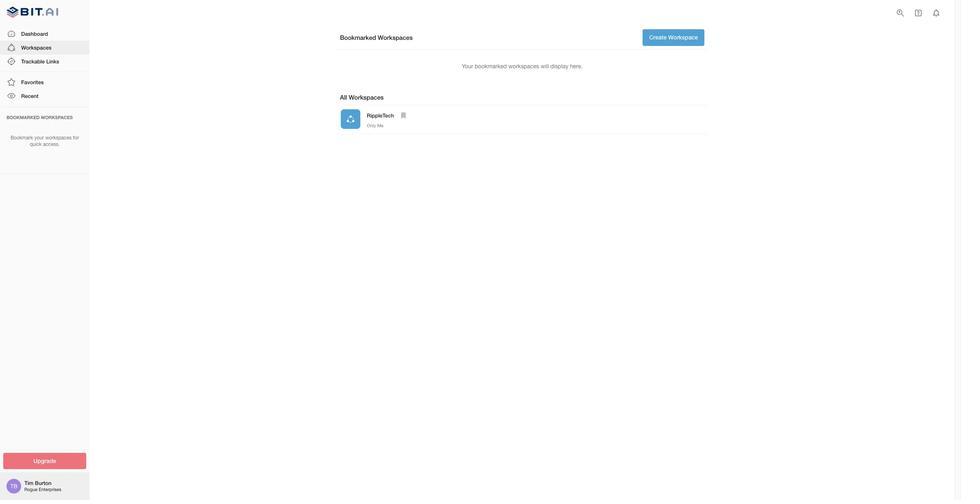Task type: describe. For each thing, give the bounding box(es) containing it.
create
[[650, 34, 667, 41]]

workspaces
[[41, 115, 73, 120]]

tim
[[24, 480, 33, 487]]

all
[[340, 94, 347, 101]]

dashboard
[[21, 30, 48, 37]]

create workspace
[[650, 34, 698, 41]]

tim burton rogue enterprises
[[24, 480, 61, 492]]

bookmarked workspaces
[[340, 34, 413, 41]]

upgrade
[[33, 458, 56, 464]]

bookmarked
[[475, 63, 507, 69]]

trackable
[[21, 58, 45, 65]]

burton
[[35, 480, 51, 487]]

display
[[551, 63, 569, 69]]

only me
[[367, 123, 384, 128]]

for
[[73, 135, 79, 141]]

bookmark
[[11, 135, 33, 141]]

workspaces for bookmarked workspaces
[[378, 34, 413, 41]]

workspaces button
[[0, 41, 90, 55]]

workspace
[[669, 34, 698, 41]]

workspaces for your
[[45, 135, 72, 141]]

bookmarked
[[340, 34, 376, 41]]

your
[[34, 135, 44, 141]]

links
[[46, 58, 59, 65]]

bookmarked workspaces
[[7, 115, 73, 120]]

workspaces for bookmarked
[[509, 63, 539, 69]]

your
[[462, 63, 473, 69]]

upgrade button
[[3, 453, 86, 470]]

bookmarked
[[7, 115, 40, 120]]

recent button
[[0, 89, 90, 103]]



Task type: locate. For each thing, give the bounding box(es) containing it.
only
[[367, 123, 376, 128]]

favorites button
[[0, 75, 90, 89]]

2 vertical spatial workspaces
[[349, 94, 384, 101]]

access.
[[43, 142, 60, 147]]

quick
[[30, 142, 42, 147]]

bookmark image
[[399, 111, 408, 120]]

rippletech
[[367, 112, 394, 119]]

enterprises
[[39, 488, 61, 492]]

workspaces inside bookmark your workspaces for quick access.
[[45, 135, 72, 141]]

0 horizontal spatial workspaces
[[45, 135, 72, 141]]

trackable links
[[21, 58, 59, 65]]

trackable links button
[[0, 55, 90, 68]]

recent
[[21, 93, 39, 99]]

your bookmarked workspaces will display here.
[[462, 63, 583, 69]]

0 vertical spatial workspaces
[[509, 63, 539, 69]]

1 horizontal spatial workspaces
[[509, 63, 539, 69]]

workspaces up access.
[[45, 135, 72, 141]]

workspaces down dashboard on the left top of page
[[21, 44, 51, 51]]

1 vertical spatial workspaces
[[21, 44, 51, 51]]

me
[[377, 123, 384, 128]]

workspaces
[[378, 34, 413, 41], [21, 44, 51, 51], [349, 94, 384, 101]]

favorites
[[21, 79, 44, 86]]

tb
[[10, 483, 17, 490]]

all workspaces
[[340, 94, 384, 101]]

workspaces right bookmarked
[[378, 34, 413, 41]]

rogue
[[24, 488, 38, 492]]

here.
[[570, 63, 583, 69]]

1 vertical spatial workspaces
[[45, 135, 72, 141]]

0 vertical spatial workspaces
[[378, 34, 413, 41]]

workspaces right all
[[349, 94, 384, 101]]

workspaces left will
[[509, 63, 539, 69]]

dashboard button
[[0, 27, 90, 41]]

workspaces for all workspaces
[[349, 94, 384, 101]]

workspaces
[[509, 63, 539, 69], [45, 135, 72, 141]]

will
[[541, 63, 549, 69]]

workspaces inside button
[[21, 44, 51, 51]]

bookmark your workspaces for quick access.
[[11, 135, 79, 147]]



Task type: vqa. For each thing, say whether or not it's contained in the screenshot.
Here.
yes



